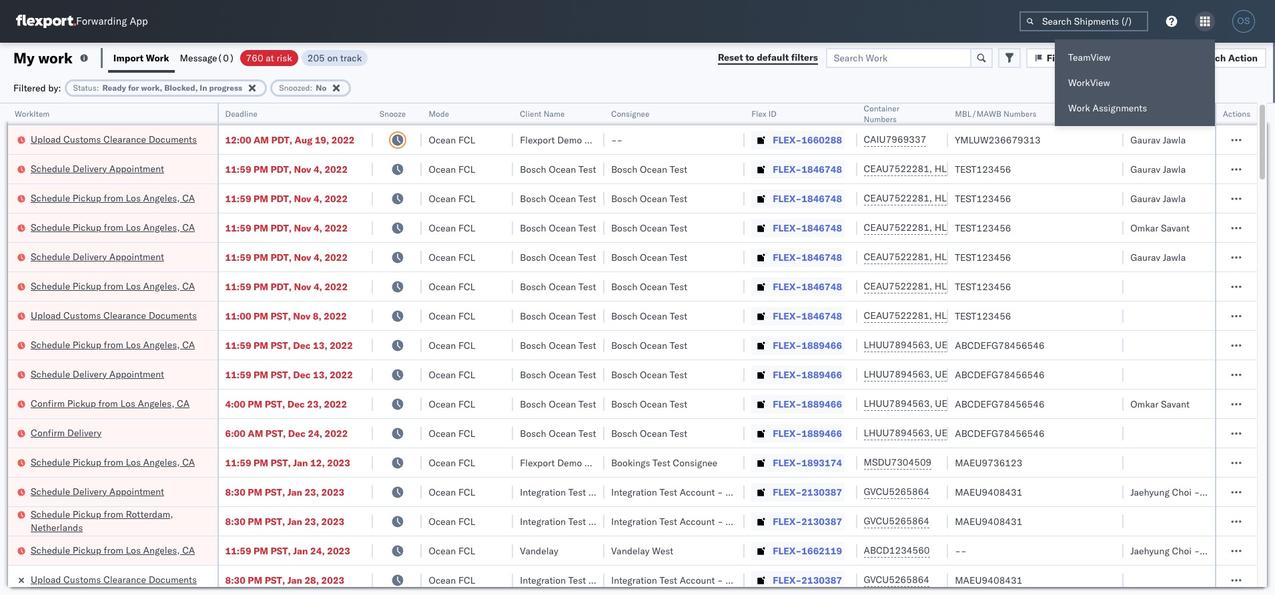 Task type: describe. For each thing, give the bounding box(es) containing it.
batch action
[[1200, 52, 1258, 64]]

1 account from the top
[[680, 486, 715, 498]]

pst, down 6:00 am pst, dec 24, 2022
[[271, 457, 291, 469]]

confirm pickup from los angeles, ca button
[[31, 397, 190, 411]]

6 1846748 from the top
[[802, 310, 842, 322]]

client
[[520, 109, 542, 119]]

pdt, for 5th the schedule pickup from los angeles, ca 'link' from the bottom
[[271, 222, 292, 234]]

container
[[864, 103, 900, 113]]

los for first the schedule pickup from los angeles, ca 'link' from the bottom
[[126, 544, 141, 556]]

2 lagerfeld from the top
[[745, 516, 785, 528]]

2 2130387 from the top
[[802, 516, 842, 528]]

track
[[340, 52, 362, 64]]

9 11:59 from the top
[[225, 545, 251, 557]]

11:59 for fifth the schedule pickup from los angeles, ca 'link' from the top of the page
[[225, 457, 251, 469]]

work inside work assignments link
[[1068, 102, 1090, 114]]

workitem
[[15, 109, 50, 119]]

3 resize handle column header from the left
[[406, 103, 422, 595]]

6:00 am pst, dec 24, 2022
[[225, 427, 348, 439]]

schedule for third schedule delivery appointment link from the top
[[31, 368, 70, 380]]

progress
[[209, 82, 242, 92]]

work inside import work button
[[146, 52, 169, 64]]

blocked,
[[164, 82, 198, 92]]

16 flex- from the top
[[773, 574, 802, 586]]

jawla for second schedule delivery appointment link from the top
[[1163, 251, 1186, 263]]

11:59 for third schedule delivery appointment link from the top
[[225, 369, 251, 381]]

1 ceau7522281, from the top
[[864, 163, 932, 175]]

8 flex- from the top
[[773, 339, 802, 351]]

8,
[[313, 310, 322, 322]]

1 upload customs clearance documents button from the top
[[31, 132, 197, 147]]

1 horizontal spatial --
[[955, 545, 967, 557]]

2 gvcu5265864 from the top
[[864, 515, 930, 527]]

5 ocean fcl from the top
[[429, 251, 475, 263]]

app
[[130, 15, 148, 28]]

2 schedule delivery appointment button from the top
[[31, 250, 164, 265]]

test123456 for second schedule delivery appointment link from the top
[[955, 251, 1011, 263]]

760 at risk
[[246, 52, 292, 64]]

2 1846748 from the top
[[802, 193, 842, 205]]

flexport demo consignee for -
[[520, 134, 629, 146]]

lhuu7894563, uetu5238478 for confirm pickup from los angeles, ca
[[864, 398, 1000, 410]]

3 ceau7522281, hlxu6269489, hlxu8034992 from the top
[[864, 222, 1071, 234]]

appointment for second schedule delivery appointment link from the top
[[109, 251, 164, 263]]

appointment for first schedule delivery appointment link
[[109, 162, 164, 175]]

2 upload customs clearance documents link from the top
[[31, 309, 197, 322]]

flexport demo consignee for bookings
[[520, 457, 629, 469]]

schedule for 6th the schedule pickup from los angeles, ca 'link' from the bottom of the page
[[31, 192, 70, 204]]

los for 3rd the schedule pickup from los angeles, ca 'link' from the bottom of the page
[[126, 339, 141, 351]]

omkar savant for ceau7522281, hlxu6269489, hlxu8034992
[[1131, 222, 1190, 234]]

3 upload customs clearance documents link from the top
[[31, 573, 197, 586]]

client name
[[520, 109, 565, 119]]

workitem button
[[8, 106, 204, 119]]

test123456 for 5th the schedule pickup from los angeles, ca 'link' from the bottom
[[955, 222, 1011, 234]]

3 account from the top
[[680, 574, 715, 586]]

resize handle column header for flex id
[[841, 103, 857, 595]]

schedule delivery appointment for third schedule delivery appointment link from the top
[[31, 368, 164, 380]]

operator
[[1131, 109, 1163, 119]]

6 test123456 from the top
[[955, 310, 1011, 322]]

3 integration from the top
[[611, 574, 657, 586]]

pickup for 5th the schedule pickup from los angeles, ca 'link' from the bottom
[[73, 221, 101, 233]]

hlxu8034992 for first schedule delivery appointment link
[[1006, 163, 1071, 175]]

2 schedule pickup from los angeles, ca button from the top
[[31, 221, 195, 235]]

7 fcl from the top
[[459, 310, 475, 322]]

schedule for 4th the schedule pickup from los angeles, ca 'link' from the bottom of the page
[[31, 280, 70, 292]]

snoozed
[[279, 82, 310, 92]]

5 ceau7522281, hlxu6269489, hlxu8034992 from the top
[[864, 280, 1071, 292]]

6 fcl from the top
[[459, 281, 475, 293]]

16 ocean fcl from the top
[[429, 574, 475, 586]]

19,
[[315, 134, 329, 146]]

angeles, for 4th the schedule pickup from los angeles, ca 'link' from the bottom of the page
[[143, 280, 180, 292]]

4 schedule delivery appointment link from the top
[[31, 485, 164, 498]]

3 schedule pickup from los angeles, ca link from the top
[[31, 279, 195, 293]]

1 karl from the top
[[726, 486, 743, 498]]

lhuu7894563, uetu5238478 for schedule delivery appointment
[[864, 368, 1000, 380]]

no
[[316, 82, 327, 92]]

abcdefg78456546 for schedule pickup from los angeles, ca
[[955, 339, 1045, 351]]

13 ocean fcl from the top
[[429, 486, 475, 498]]

12 fcl from the top
[[459, 457, 475, 469]]

os
[[1237, 16, 1250, 26]]

(0)
[[217, 52, 235, 64]]

workview link
[[1055, 70, 1215, 95]]

hlxu6269489, for second schedule delivery appointment link from the top
[[935, 251, 1003, 263]]

5 1846748 from the top
[[802, 281, 842, 293]]

3 jawla from the top
[[1163, 193, 1186, 205]]

action
[[1228, 52, 1258, 64]]

flex-1662119
[[773, 545, 842, 557]]

2023 right 12,
[[327, 457, 350, 469]]

mbl/mawb numbers
[[955, 109, 1037, 119]]

gaurav for first schedule delivery appointment link
[[1131, 163, 1161, 175]]

schedule pickup from los angeles, ca for 3rd the schedule pickup from los angeles, ca 'link' from the bottom of the page
[[31, 339, 195, 351]]

msdu7304509
[[864, 456, 932, 468]]

11:00
[[225, 310, 251, 322]]

filters
[[791, 51, 818, 63]]

24, for 2022
[[308, 427, 322, 439]]

netherlands
[[31, 522, 83, 534]]

flex-1893174
[[773, 457, 842, 469]]

file
[[1047, 52, 1063, 64]]

from for 6th the schedule pickup from los angeles, ca 'link' from the bottom of the page
[[104, 192, 123, 204]]

confirm pickup from los angeles, ca
[[31, 397, 190, 409]]

savant for lhuu7894563, uetu5238478
[[1161, 398, 1190, 410]]

hlxu6269489, for first schedule delivery appointment link
[[935, 163, 1003, 175]]

pickup for first the schedule pickup from los angeles, ca 'link' from the bottom
[[73, 544, 101, 556]]

4 schedule delivery appointment button from the top
[[31, 485, 164, 499]]

1 2130387 from the top
[[802, 486, 842, 498]]

customs for 2nd upload customs clearance documents button from the bottom of the page
[[63, 133, 101, 145]]

4:00
[[225, 398, 246, 410]]

5 schedule pickup from los angeles, ca button from the top
[[31, 455, 195, 470]]

2023 up 11:59 pm pst, jan 24, 2023
[[321, 516, 345, 528]]

1 upload customs clearance documents link from the top
[[31, 132, 197, 146]]

bookings
[[611, 457, 650, 469]]

hlxu8034992 for second schedule delivery appointment link from the top
[[1006, 251, 1071, 263]]

11:59 pm pdt, nov 4, 2022 for second schedule delivery appointment link from the top
[[225, 251, 348, 263]]

2 4, from the top
[[314, 193, 322, 205]]

flexport for --
[[520, 134, 555, 146]]

flexport for bookings test consignee
[[520, 457, 555, 469]]

flex-1889466 for schedule delivery appointment
[[773, 369, 842, 381]]

4 schedule pickup from los angeles, ca button from the top
[[31, 338, 195, 353]]

import work
[[113, 52, 169, 64]]

batch action button
[[1179, 48, 1267, 68]]

pst, up 8:30 pm pst, jan 28, 2023
[[271, 545, 291, 557]]

205 on track
[[307, 52, 362, 64]]

2 ceau7522281, from the top
[[864, 192, 932, 204]]

1 gvcu5265864 from the top
[[864, 486, 930, 498]]

3 ocean fcl from the top
[[429, 193, 475, 205]]

hlxu8034992 for 5th the schedule pickup from los angeles, ca 'link' from the bottom
[[1006, 222, 1071, 234]]

hlxu6269489, for 5th the schedule pickup from los angeles, ca 'link' from the bottom
[[935, 222, 1003, 234]]

jan left 12,
[[293, 457, 308, 469]]

file exception
[[1047, 52, 1109, 64]]

4 ocean fcl from the top
[[429, 222, 475, 234]]

8 ocean fcl from the top
[[429, 339, 475, 351]]

24, for 2023
[[310, 545, 325, 557]]

2 test123456 from the top
[[955, 193, 1011, 205]]

appointment for fourth schedule delivery appointment link from the top
[[109, 485, 164, 497]]

pst, down 11:59 pm pst, jan 12, 2023 at the bottom of the page
[[265, 486, 285, 498]]

angeles, for 5th the schedule pickup from los angeles, ca 'link' from the bottom
[[143, 221, 180, 233]]

3 clearance from the top
[[103, 574, 146, 586]]

my work
[[13, 48, 73, 67]]

flex
[[752, 109, 767, 119]]

rotterdam,
[[126, 508, 173, 520]]

from for first the schedule pickup from los angeles, ca 'link' from the bottom
[[104, 544, 123, 556]]

8:30 pm pst, jan 28, 2023
[[225, 574, 345, 586]]

3 schedule pickup from los angeles, ca button from the top
[[31, 279, 195, 294]]

exception
[[1066, 52, 1109, 64]]

1 integration from the top
[[611, 486, 657, 498]]

mbl/mawb
[[955, 109, 1002, 119]]

am for pdt,
[[254, 134, 269, 146]]

deadline button
[[219, 106, 360, 119]]

1 schedule delivery appointment link from the top
[[31, 162, 164, 175]]

3 customs from the top
[[63, 574, 101, 586]]

status
[[73, 82, 97, 92]]

clearance for 2nd upload customs clearance documents button from the top of the page
[[103, 309, 146, 321]]

snoozed : no
[[279, 82, 327, 92]]

1 flex-2130387 from the top
[[773, 486, 842, 498]]

pdt, for first schedule delivery appointment link
[[271, 163, 292, 175]]

2 11:59 pm pdt, nov 4, 2022 from the top
[[225, 193, 348, 205]]

jan left 28,
[[287, 574, 302, 586]]

upload for 2nd upload customs clearance documents button from the top of the page
[[31, 309, 61, 321]]

2 flex-2130387 from the top
[[773, 516, 842, 528]]

choi
[[1172, 486, 1192, 498]]

2 schedule delivery appointment link from the top
[[31, 250, 164, 263]]

customs for 2nd upload customs clearance documents button from the top of the page
[[63, 309, 101, 321]]

name
[[544, 109, 565, 119]]

pst, down 11:00 pm pst, nov 8, 2022
[[271, 339, 291, 351]]

dec for schedule delivery appointment
[[293, 369, 311, 381]]

4 lhuu7894563, uetu5238478 from the top
[[864, 427, 1000, 439]]

11:00 pm pst, nov 8, 2022
[[225, 310, 347, 322]]

pst, up 6:00 am pst, dec 24, 2022
[[265, 398, 285, 410]]

4 1846748 from the top
[[802, 251, 842, 263]]

flex-1889466 for schedule pickup from los angeles, ca
[[773, 339, 842, 351]]

5 ceau7522281, from the top
[[864, 280, 932, 292]]

upload for 2nd upload customs clearance documents button from the bottom of the page
[[31, 133, 61, 145]]

3 1846748 from the top
[[802, 222, 842, 234]]

15 fcl from the top
[[459, 545, 475, 557]]

1 schedule pickup from los angeles, ca button from the top
[[31, 191, 195, 206]]

2 account from the top
[[680, 516, 715, 528]]

9 fcl from the top
[[459, 369, 475, 381]]

5 fcl from the top
[[459, 251, 475, 263]]

container numbers
[[864, 103, 900, 124]]

6 ceau7522281, hlxu6269489, hlxu8034992 from the top
[[864, 310, 1071, 322]]

pst, down 4:00 pm pst, dec 23, 2022
[[265, 427, 286, 439]]

abcdefg78456546 for schedule delivery appointment
[[955, 369, 1045, 381]]

2 11:59 from the top
[[225, 193, 251, 205]]

work,
[[141, 82, 162, 92]]

deadline
[[225, 109, 258, 119]]

nov for second schedule delivery appointment link from the top
[[294, 251, 311, 263]]

ymluw236679313
[[955, 134, 1041, 146]]

schedule pickup from los angeles, ca for 4th the schedule pickup from los angeles, ca 'link' from the bottom of the page
[[31, 280, 195, 292]]

dec up 11:59 pm pst, jan 12, 2023 at the bottom of the page
[[288, 427, 306, 439]]

4 1889466 from the top
[[802, 427, 842, 439]]

container numbers button
[[857, 101, 935, 125]]

assignments
[[1093, 102, 1147, 114]]

pdt, for third upload customs clearance documents link from the bottom of the page
[[271, 134, 292, 146]]

3 maeu9408431 from the top
[[955, 574, 1023, 586]]

schedule for 5th the schedule pickup from los angeles, ca 'link' from the bottom
[[31, 221, 70, 233]]

14 fcl from the top
[[459, 516, 475, 528]]

schedule delivery appointment for second schedule delivery appointment link from the top
[[31, 251, 164, 263]]

pickup for confirm pickup from los angeles, ca link
[[67, 397, 96, 409]]

import
[[113, 52, 144, 64]]

delivery inside button
[[67, 427, 101, 439]]

11:59 for 5th the schedule pickup from los angeles, ca 'link' from the bottom
[[225, 222, 251, 234]]

numbers for container numbers
[[864, 114, 897, 124]]

angeles, for first the schedule pickup from los angeles, ca 'link' from the bottom
[[143, 544, 180, 556]]

1 flex- from the top
[[773, 134, 802, 146]]

2 8:30 from the top
[[225, 516, 246, 528]]

16 fcl from the top
[[459, 574, 475, 586]]

10 resize handle column header from the left
[[1199, 103, 1215, 595]]

4 ceau7522281, hlxu6269489, hlxu8034992 from the top
[[864, 251, 1071, 263]]

work assignments link
[[1055, 95, 1215, 121]]

resize handle column header for consignee
[[729, 103, 745, 595]]

maeu9736123
[[955, 457, 1023, 469]]

3 gaurav from the top
[[1131, 193, 1161, 205]]

reset
[[718, 51, 743, 63]]

14 ocean fcl from the top
[[429, 516, 475, 528]]

12:00 am pdt, aug 19, 2022
[[225, 134, 355, 146]]

12:00
[[225, 134, 251, 146]]

11:59 pm pst, jan 12, 2023
[[225, 457, 350, 469]]

4:00 pm pst, dec 23, 2022
[[225, 398, 347, 410]]

12 flex- from the top
[[773, 457, 802, 469]]

schedule pickup from rotterdam, netherlands button
[[31, 508, 200, 536]]

2 schedule pickup from los angeles, ca link from the top
[[31, 221, 195, 234]]

at
[[266, 52, 274, 64]]

omkar for lhuu7894563, uetu5238478
[[1131, 398, 1159, 410]]

9 flex- from the top
[[773, 369, 802, 381]]

hlxu6269489, for 4th the schedule pickup from los angeles, ca 'link' from the bottom of the page
[[935, 280, 1003, 292]]

28,
[[305, 574, 319, 586]]

4 ceau7522281, from the top
[[864, 251, 932, 263]]

west
[[652, 545, 674, 557]]

jaehyung choi - test origin agent
[[1131, 486, 1275, 498]]

3 flex-2130387 from the top
[[773, 574, 842, 586]]

3 upload from the top
[[31, 574, 61, 586]]

actions
[[1223, 109, 1251, 119]]

confirm pickup from los angeles, ca link
[[31, 397, 190, 410]]

ready
[[102, 82, 126, 92]]

schedule for the schedule pickup from rotterdam, netherlands link
[[31, 508, 70, 520]]

5 flex- from the top
[[773, 251, 802, 263]]

schedule pickup from los angeles, ca for 5th the schedule pickup from los angeles, ca 'link' from the bottom
[[31, 221, 195, 233]]

schedule pickup from los angeles, ca for fifth the schedule pickup from los angeles, ca 'link' from the top of the page
[[31, 456, 195, 468]]

filtered by:
[[13, 82, 61, 94]]

mode button
[[422, 106, 500, 119]]

confirm delivery link
[[31, 426, 101, 439]]

to
[[745, 51, 755, 63]]

forwarding
[[76, 15, 127, 28]]

2023 down 12,
[[321, 486, 345, 498]]

documents for 2nd upload customs clearance documents button from the bottom of the page
[[149, 133, 197, 145]]

7 ocean fcl from the top
[[429, 310, 475, 322]]

schedule for 3rd the schedule pickup from los angeles, ca 'link' from the bottom of the page
[[31, 339, 70, 351]]

work
[[38, 48, 73, 67]]

1 schedule pickup from los angeles, ca link from the top
[[31, 191, 195, 205]]

confirm delivery button
[[31, 426, 101, 441]]

flex-1660288
[[773, 134, 842, 146]]

resize handle column header for deadline
[[357, 103, 373, 595]]

1 maeu9408431 from the top
[[955, 486, 1023, 498]]

schedule pickup from rotterdam, netherlands
[[31, 508, 173, 534]]

4 schedule pickup from los angeles, ca link from the top
[[31, 338, 195, 351]]



Task type: locate. For each thing, give the bounding box(es) containing it.
schedule for fourth schedule delivery appointment link from the top
[[31, 485, 70, 497]]

2130387
[[802, 486, 842, 498], [802, 516, 842, 528], [802, 574, 842, 586]]

appointment for third schedule delivery appointment link from the top
[[109, 368, 164, 380]]

uetu5238478 for confirm pickup from los angeles, ca
[[935, 398, 1000, 410]]

teamview
[[1068, 51, 1111, 63]]

23, for confirm pickup from los angeles, ca
[[307, 398, 322, 410]]

6 schedule pickup from los angeles, ca link from the top
[[31, 544, 195, 557]]

file exception button
[[1026, 48, 1118, 68], [1026, 48, 1118, 68]]

4 uetu5238478 from the top
[[935, 427, 1000, 439]]

in
[[200, 82, 207, 92]]

flex-1889466 button
[[752, 336, 845, 355], [752, 336, 845, 355], [752, 365, 845, 384], [752, 365, 845, 384], [752, 395, 845, 413], [752, 395, 845, 413], [752, 424, 845, 443], [752, 424, 845, 443]]

2 vertical spatial 23,
[[305, 516, 319, 528]]

11 ocean fcl from the top
[[429, 427, 475, 439]]

2 omkar from the top
[[1131, 398, 1159, 410]]

3 schedule delivery appointment from the top
[[31, 368, 164, 380]]

work
[[146, 52, 169, 64], [1068, 102, 1090, 114]]

8:30 pm pst, jan 23, 2023 down 11:59 pm pst, jan 12, 2023 at the bottom of the page
[[225, 486, 345, 498]]

vandelay for vandelay west
[[611, 545, 650, 557]]

teamview link
[[1055, 45, 1215, 70]]

gvcu5265864 down abcd1234560
[[864, 574, 930, 586]]

9 resize handle column header from the left
[[1108, 103, 1124, 595]]

fcl
[[459, 134, 475, 146], [459, 163, 475, 175], [459, 193, 475, 205], [459, 222, 475, 234], [459, 251, 475, 263], [459, 281, 475, 293], [459, 310, 475, 322], [459, 339, 475, 351], [459, 369, 475, 381], [459, 398, 475, 410], [459, 427, 475, 439], [459, 457, 475, 469], [459, 486, 475, 498], [459, 516, 475, 528], [459, 545, 475, 557], [459, 574, 475, 586]]

nov for first schedule delivery appointment link
[[294, 163, 311, 175]]

15 flex- from the top
[[773, 545, 802, 557]]

3 11:59 pm pdt, nov 4, 2022 from the top
[[225, 222, 348, 234]]

integration test account - karl lagerfeld down bookings test consignee
[[611, 486, 785, 498]]

pickup for 6th the schedule pickup from los angeles, ca 'link' from the bottom of the page
[[73, 192, 101, 204]]

client name button
[[513, 106, 591, 119]]

11:59 pm pdt, nov 4, 2022
[[225, 163, 348, 175], [225, 193, 348, 205], [225, 222, 348, 234], [225, 251, 348, 263], [225, 281, 348, 293]]

4 schedule delivery appointment from the top
[[31, 485, 164, 497]]

8:30 up 11:59 pm pst, jan 24, 2023
[[225, 516, 246, 528]]

3 integration test account - karl lagerfeld from the top
[[611, 574, 785, 586]]

from for 4th the schedule pickup from los angeles, ca 'link' from the bottom of the page
[[104, 280, 123, 292]]

24, up 12,
[[308, 427, 322, 439]]

3 8:30 from the top
[[225, 574, 246, 586]]

4 test123456 from the top
[[955, 251, 1011, 263]]

schedule for first schedule delivery appointment link
[[31, 162, 70, 175]]

1 vertical spatial customs
[[63, 309, 101, 321]]

pm
[[254, 163, 268, 175], [254, 193, 268, 205], [254, 222, 268, 234], [254, 251, 268, 263], [254, 281, 268, 293], [254, 310, 268, 322], [254, 339, 268, 351], [254, 369, 268, 381], [248, 398, 262, 410], [254, 457, 268, 469], [248, 486, 262, 498], [248, 516, 262, 528], [254, 545, 268, 557], [248, 574, 262, 586]]

upload
[[31, 133, 61, 145], [31, 309, 61, 321], [31, 574, 61, 586]]

1 confirm from the top
[[31, 397, 65, 409]]

2 vertical spatial integration test account - karl lagerfeld
[[611, 574, 785, 586]]

gvcu5265864
[[864, 486, 930, 498], [864, 515, 930, 527], [864, 574, 930, 586]]

from for the schedule pickup from rotterdam, netherlands link
[[104, 508, 123, 520]]

2 savant from the top
[[1161, 398, 1190, 410]]

jawla for first schedule delivery appointment link
[[1163, 163, 1186, 175]]

reset to default filters
[[718, 51, 818, 63]]

confirm inside confirm delivery link
[[31, 427, 65, 439]]

schedule delivery appointment button
[[31, 162, 164, 177], [31, 250, 164, 265], [31, 367, 164, 382], [31, 485, 164, 499]]

pst, down 11:59 pm pst, jan 24, 2023
[[265, 574, 285, 586]]

1 vertical spatial upload customs clearance documents
[[31, 309, 197, 321]]

1 flex-1846748 from the top
[[773, 163, 842, 175]]

0 vertical spatial gvcu5265864
[[864, 486, 930, 498]]

angeles,
[[143, 192, 180, 204], [143, 221, 180, 233], [143, 280, 180, 292], [143, 339, 180, 351], [138, 397, 174, 409], [143, 456, 180, 468], [143, 544, 180, 556]]

0 vertical spatial work
[[146, 52, 169, 64]]

gaurav for third upload customs clearance documents link from the bottom of the page
[[1131, 134, 1161, 146]]

2 vertical spatial flex-2130387
[[773, 574, 842, 586]]

0 vertical spatial upload
[[31, 133, 61, 145]]

am for pst,
[[248, 427, 263, 439]]

1 vertical spatial omkar savant
[[1131, 398, 1190, 410]]

pickup inside schedule pickup from rotterdam, netherlands
[[73, 508, 101, 520]]

-- right abcd1234560
[[955, 545, 967, 557]]

from for 3rd the schedule pickup from los angeles, ca 'link' from the bottom of the page
[[104, 339, 123, 351]]

abcdefg78456546
[[955, 339, 1045, 351], [955, 369, 1045, 381], [955, 398, 1045, 410], [955, 427, 1045, 439]]

ca
[[182, 192, 195, 204], [182, 221, 195, 233], [182, 280, 195, 292], [182, 339, 195, 351], [177, 397, 190, 409], [182, 456, 195, 468], [182, 544, 195, 556]]

schedule delivery appointment
[[31, 162, 164, 175], [31, 251, 164, 263], [31, 368, 164, 380], [31, 485, 164, 497]]

0 vertical spatial 8:30 pm pst, jan 23, 2023
[[225, 486, 345, 498]]

6 hlxu6269489, from the top
[[935, 310, 1003, 322]]

id
[[769, 109, 777, 119]]

1 vertical spatial 13,
[[313, 369, 327, 381]]

1889466 for schedule delivery appointment
[[802, 369, 842, 381]]

11:59 pm pst, dec 13, 2022 down 11:00 pm pst, nov 8, 2022
[[225, 339, 353, 351]]

6:00
[[225, 427, 246, 439]]

confirm for confirm pickup from los angeles, ca
[[31, 397, 65, 409]]

2 integration from the top
[[611, 516, 657, 528]]

0 vertical spatial 11:59 pm pst, dec 13, 2022
[[225, 339, 353, 351]]

1 vertical spatial am
[[248, 427, 263, 439]]

workview
[[1068, 77, 1110, 89]]

2 vertical spatial 8:30
[[225, 574, 246, 586]]

0 horizontal spatial numbers
[[864, 114, 897, 124]]

0 vertical spatial confirm
[[31, 397, 65, 409]]

1 flexport from the top
[[520, 134, 555, 146]]

lagerfeld down flex-1893174
[[745, 486, 785, 498]]

1 vertical spatial documents
[[149, 309, 197, 321]]

resize handle column header for client name
[[589, 103, 605, 595]]

6 ceau7522281, from the top
[[864, 310, 932, 322]]

0 vertical spatial 24,
[[308, 427, 322, 439]]

4, for 4th the schedule pickup from los angeles, ca 'link' from the bottom of the page
[[314, 281, 322, 293]]

12 ocean fcl from the top
[[429, 457, 475, 469]]

1 vertical spatial upload customs clearance documents link
[[31, 309, 197, 322]]

0 vertical spatial am
[[254, 134, 269, 146]]

omkar for ceau7522281, hlxu6269489, hlxu8034992
[[1131, 222, 1159, 234]]

-
[[611, 134, 617, 146], [617, 134, 623, 146], [717, 486, 723, 498], [1194, 486, 1200, 498], [717, 516, 723, 528], [955, 545, 961, 557], [961, 545, 967, 557], [717, 574, 723, 586]]

numbers
[[1004, 109, 1037, 119], [864, 114, 897, 124]]

1893174
[[802, 457, 842, 469]]

flex-2130387 down flex-1893174
[[773, 486, 842, 498]]

flex-1846748 button
[[752, 160, 845, 179], [752, 160, 845, 179], [752, 189, 845, 208], [752, 189, 845, 208], [752, 219, 845, 237], [752, 219, 845, 237], [752, 248, 845, 267], [752, 248, 845, 267], [752, 277, 845, 296], [752, 277, 845, 296], [752, 307, 845, 325], [752, 307, 845, 325]]

1889466 for confirm pickup from los angeles, ca
[[802, 398, 842, 410]]

5 schedule pickup from los angeles, ca link from the top
[[31, 455, 195, 469]]

7 flex- from the top
[[773, 310, 802, 322]]

jan
[[293, 457, 308, 469], [287, 486, 302, 498], [287, 516, 302, 528], [293, 545, 308, 557], [287, 574, 302, 586]]

0 horizontal spatial :
[[97, 82, 99, 92]]

dec for confirm pickup from los angeles, ca
[[287, 398, 305, 410]]

numbers down the container
[[864, 114, 897, 124]]

savant for ceau7522281, hlxu6269489, hlxu8034992
[[1161, 222, 1190, 234]]

angeles, for fifth the schedule pickup from los angeles, ca 'link' from the top of the page
[[143, 456, 180, 468]]

Search Shipments (/) text field
[[1020, 11, 1148, 31]]

schedule pickup from rotterdam, netherlands link
[[31, 508, 200, 534]]

1 4, from the top
[[314, 163, 322, 175]]

2023 up 8:30 pm pst, jan 28, 2023
[[327, 545, 350, 557]]

12,
[[310, 457, 325, 469]]

forwarding app link
[[16, 15, 148, 28]]

4 appointment from the top
[[109, 485, 164, 497]]

8:30 down 11:59 pm pst, jan 24, 2023
[[225, 574, 246, 586]]

2 vertical spatial customs
[[63, 574, 101, 586]]

760
[[246, 52, 263, 64]]

2023 right 28,
[[321, 574, 345, 586]]

resize handle column header for container numbers
[[932, 103, 948, 595]]

3 hlxu8034992 from the top
[[1006, 222, 1071, 234]]

work assignments
[[1068, 102, 1147, 114]]

6 resize handle column header from the left
[[729, 103, 745, 595]]

integration test account - karl lagerfeld down west
[[611, 574, 785, 586]]

os button
[[1229, 6, 1259, 37]]

3 lhuu7894563, from the top
[[864, 398, 933, 410]]

2 vertical spatial clearance
[[103, 574, 146, 586]]

1 gaurav from the top
[[1131, 134, 1161, 146]]

0 vertical spatial --
[[611, 134, 623, 146]]

resize handle column header
[[201, 103, 217, 595], [357, 103, 373, 595], [406, 103, 422, 595], [497, 103, 513, 595], [589, 103, 605, 595], [729, 103, 745, 595], [841, 103, 857, 595], [932, 103, 948, 595], [1108, 103, 1124, 595], [1199, 103, 1215, 595], [1241, 103, 1257, 595]]

schedule pickup from los angeles, ca link
[[31, 191, 195, 205], [31, 221, 195, 234], [31, 279, 195, 293], [31, 338, 195, 351], [31, 455, 195, 469], [31, 544, 195, 557]]

upload customs clearance documents button
[[31, 132, 197, 147], [31, 309, 197, 323]]

23, down 12,
[[305, 486, 319, 498]]

--
[[611, 134, 623, 146], [955, 545, 967, 557]]

pickup
[[73, 192, 101, 204], [73, 221, 101, 233], [73, 280, 101, 292], [73, 339, 101, 351], [67, 397, 96, 409], [73, 456, 101, 468], [73, 508, 101, 520], [73, 544, 101, 556]]

3 schedule pickup from los angeles, ca from the top
[[31, 280, 195, 292]]

0 vertical spatial flexport
[[520, 134, 555, 146]]

1 vertical spatial upload
[[31, 309, 61, 321]]

1 vertical spatial integration test account - karl lagerfeld
[[611, 516, 785, 528]]

agent
[[1251, 486, 1275, 498]]

1 vertical spatial 2130387
[[802, 516, 842, 528]]

1 horizontal spatial :
[[310, 82, 313, 92]]

pickup for 3rd the schedule pickup from los angeles, ca 'link' from the bottom of the page
[[73, 339, 101, 351]]

0 vertical spatial omkar savant
[[1131, 222, 1190, 234]]

dec up 6:00 am pst, dec 24, 2022
[[287, 398, 305, 410]]

13, for schedule pickup from los angeles, ca
[[313, 339, 327, 351]]

resize handle column header for mbl/mawb numbers
[[1108, 103, 1124, 595]]

2130387 down 1662119
[[802, 574, 842, 586]]

0 vertical spatial omkar
[[1131, 222, 1159, 234]]

0 horizontal spatial work
[[146, 52, 169, 64]]

1 flex-1889466 from the top
[[773, 339, 842, 351]]

lhuu7894563, for schedule delivery appointment
[[864, 368, 933, 380]]

24, up 28,
[[310, 545, 325, 557]]

flexport. image
[[16, 15, 76, 28]]

1 vertical spatial 11:59 pm pst, dec 13, 2022
[[225, 369, 353, 381]]

13, down 8,
[[313, 339, 327, 351]]

flex-1889466 for confirm pickup from los angeles, ca
[[773, 398, 842, 410]]

gaurav jawla for first schedule delivery appointment link
[[1131, 163, 1186, 175]]

4 jawla from the top
[[1163, 251, 1186, 263]]

aug
[[295, 134, 312, 146]]

11:59 pm pst, dec 13, 2022 up 4:00 pm pst, dec 23, 2022
[[225, 369, 353, 381]]

account
[[680, 486, 715, 498], [680, 516, 715, 528], [680, 574, 715, 586]]

3 flex- from the top
[[773, 193, 802, 205]]

4 hlxu8034992 from the top
[[1006, 251, 1071, 263]]

pickup for the schedule pickup from rotterdam, netherlands link
[[73, 508, 101, 520]]

0 vertical spatial customs
[[63, 133, 101, 145]]

pst, up 11:59 pm pst, jan 24, 2023
[[265, 516, 285, 528]]

dec up 4:00 pm pst, dec 23, 2022
[[293, 369, 311, 381]]

1 schedule delivery appointment from the top
[[31, 162, 164, 175]]

from inside confirm pickup from los angeles, ca link
[[98, 397, 118, 409]]

1 vertical spatial 23,
[[305, 486, 319, 498]]

pst, up 4:00 pm pst, dec 23, 2022
[[271, 369, 291, 381]]

2 vertical spatial upload customs clearance documents
[[31, 574, 197, 586]]

4 schedule from the top
[[31, 251, 70, 263]]

consignee button
[[605, 106, 732, 119]]

0 vertical spatial demo
[[557, 134, 582, 146]]

0 vertical spatial flex-2130387
[[773, 486, 842, 498]]

flex-
[[773, 134, 802, 146], [773, 163, 802, 175], [773, 193, 802, 205], [773, 222, 802, 234], [773, 251, 802, 263], [773, 281, 802, 293], [773, 310, 802, 322], [773, 339, 802, 351], [773, 369, 802, 381], [773, 398, 802, 410], [773, 427, 802, 439], [773, 457, 802, 469], [773, 486, 802, 498], [773, 516, 802, 528], [773, 545, 802, 557], [773, 574, 802, 586]]

pst, left 8,
[[271, 310, 291, 322]]

: left ready
[[97, 82, 99, 92]]

2 upload customs clearance documents button from the top
[[31, 309, 197, 323]]

uetu5238478 for schedule delivery appointment
[[935, 368, 1000, 380]]

3 gvcu5265864 from the top
[[864, 574, 930, 586]]

10 fcl from the top
[[459, 398, 475, 410]]

from for confirm pickup from los angeles, ca link
[[98, 397, 118, 409]]

lhuu7894563, uetu5238478
[[864, 339, 1000, 351], [864, 368, 1000, 380], [864, 398, 1000, 410], [864, 427, 1000, 439]]

customs
[[63, 133, 101, 145], [63, 309, 101, 321], [63, 574, 101, 586]]

clearance for 2nd upload customs clearance documents button from the bottom of the page
[[103, 133, 146, 145]]

1 vertical spatial work
[[1068, 102, 1090, 114]]

1 13, from the top
[[313, 339, 327, 351]]

batch
[[1200, 52, 1226, 64]]

9 schedule from the top
[[31, 485, 70, 497]]

6 11:59 from the top
[[225, 339, 251, 351]]

1 vertical spatial 8:30 pm pst, jan 23, 2023
[[225, 516, 345, 528]]

2 vertical spatial integration
[[611, 574, 657, 586]]

integration down bookings
[[611, 486, 657, 498]]

0 vertical spatial integration test account - karl lagerfeld
[[611, 486, 785, 498]]

hlxu6269489,
[[935, 163, 1003, 175], [935, 192, 1003, 204], [935, 222, 1003, 234], [935, 251, 1003, 263], [935, 280, 1003, 292], [935, 310, 1003, 322]]

4, for 5th the schedule pickup from los angeles, ca 'link' from the bottom
[[314, 222, 322, 234]]

2 vertical spatial lagerfeld
[[745, 574, 785, 586]]

1846748
[[802, 163, 842, 175], [802, 193, 842, 205], [802, 222, 842, 234], [802, 251, 842, 263], [802, 281, 842, 293], [802, 310, 842, 322]]

0 vertical spatial upload customs clearance documents button
[[31, 132, 197, 147]]

0 vertical spatial 8:30
[[225, 486, 246, 498]]

demo down name
[[557, 134, 582, 146]]

2 vertical spatial maeu9408431
[[955, 574, 1023, 586]]

1 schedule from the top
[[31, 162, 70, 175]]

0 horizontal spatial --
[[611, 134, 623, 146]]

lhuu7894563, for confirm pickup from los angeles, ca
[[864, 398, 933, 410]]

abcd1234560
[[864, 545, 930, 557]]

1 vertical spatial omkar
[[1131, 398, 1159, 410]]

0 vertical spatial lagerfeld
[[745, 486, 785, 498]]

for
[[128, 82, 139, 92]]

lagerfeld
[[745, 486, 785, 498], [745, 516, 785, 528], [745, 574, 785, 586]]

my
[[13, 48, 35, 67]]

1 vertical spatial --
[[955, 545, 967, 557]]

lagerfeld up flex-1662119
[[745, 516, 785, 528]]

1 vertical spatial account
[[680, 516, 715, 528]]

flex-2130387 up flex-1662119
[[773, 516, 842, 528]]

4 lhuu7894563, from the top
[[864, 427, 933, 439]]

am right 6:00
[[248, 427, 263, 439]]

1 horizontal spatial work
[[1068, 102, 1090, 114]]

4 flex-1889466 from the top
[[773, 427, 842, 439]]

integration test account - karl lagerfeld up west
[[611, 516, 785, 528]]

1 vertical spatial 8:30
[[225, 516, 246, 528]]

numbers inside button
[[1004, 109, 1037, 119]]

1 vertical spatial karl
[[726, 516, 743, 528]]

los for fifth the schedule pickup from los angeles, ca 'link' from the top of the page
[[126, 456, 141, 468]]

0 vertical spatial documents
[[149, 133, 197, 145]]

lagerfeld down flex-1662119
[[745, 574, 785, 586]]

schedule delivery appointment for first schedule delivery appointment link
[[31, 162, 164, 175]]

5 resize handle column header from the left
[[589, 103, 605, 595]]

2 vertical spatial account
[[680, 574, 715, 586]]

11:59 for first schedule delivery appointment link
[[225, 163, 251, 175]]

13 fcl from the top
[[459, 486, 475, 498]]

los for 5th the schedule pickup from los angeles, ca 'link' from the bottom
[[126, 221, 141, 233]]

0 vertical spatial integration
[[611, 486, 657, 498]]

omkar savant for lhuu7894563, uetu5238478
[[1131, 398, 1190, 410]]

1 vertical spatial confirm
[[31, 427, 65, 439]]

confirm inside confirm pickup from los angeles, ca link
[[31, 397, 65, 409]]

1 vertical spatial 24,
[[310, 545, 325, 557]]

23, up 11:59 pm pst, jan 24, 2023
[[305, 516, 319, 528]]

resize handle column header for mode
[[497, 103, 513, 595]]

flex-1846748
[[773, 163, 842, 175], [773, 193, 842, 205], [773, 222, 842, 234], [773, 251, 842, 263], [773, 281, 842, 293], [773, 310, 842, 322]]

1 vertical spatial integration
[[611, 516, 657, 528]]

test123456 for 4th the schedule pickup from los angeles, ca 'link' from the bottom of the page
[[955, 281, 1011, 293]]

resize handle column header for workitem
[[201, 103, 217, 595]]

los inside button
[[120, 397, 135, 409]]

pdt, for second schedule delivery appointment link from the top
[[271, 251, 292, 263]]

abcdefg78456546 for confirm pickup from los angeles, ca
[[955, 398, 1045, 410]]

numbers up ymluw236679313
[[1004, 109, 1037, 119]]

6 schedule pickup from los angeles, ca button from the top
[[31, 544, 195, 558]]

0 vertical spatial account
[[680, 486, 715, 498]]

1 vertical spatial flexport demo consignee
[[520, 457, 629, 469]]

confirm
[[31, 397, 65, 409], [31, 427, 65, 439]]

nov for 5th the schedule pickup from los angeles, ca 'link' from the bottom
[[294, 222, 311, 234]]

1 vertical spatial demo
[[557, 457, 582, 469]]

2 flex- from the top
[[773, 163, 802, 175]]

0 horizontal spatial vandelay
[[520, 545, 559, 557]]

0 vertical spatial flexport demo consignee
[[520, 134, 629, 146]]

dec for schedule pickup from los angeles, ca
[[293, 339, 311, 351]]

consignee inside button
[[611, 109, 650, 119]]

11:59 pm pdt, nov 4, 2022 for 4th the schedule pickup from los angeles, ca 'link' from the bottom of the page
[[225, 281, 348, 293]]

7 schedule from the top
[[31, 368, 70, 380]]

0 vertical spatial 13,
[[313, 339, 327, 351]]

3 upload customs clearance documents from the top
[[31, 574, 197, 586]]

jan up 11:59 pm pst, jan 24, 2023
[[287, 516, 302, 528]]

gvcu5265864 down msdu7304509 at the bottom
[[864, 486, 930, 498]]

0 vertical spatial 23,
[[307, 398, 322, 410]]

jawla for third upload customs clearance documents link from the bottom of the page
[[1163, 134, 1186, 146]]

gaurav for second schedule delivery appointment link from the top
[[1131, 251, 1161, 263]]

11:59 pm pst, dec 13, 2022
[[225, 339, 353, 351], [225, 369, 353, 381]]

: for status
[[97, 82, 99, 92]]

1 demo from the top
[[557, 134, 582, 146]]

1889466
[[802, 339, 842, 351], [802, 369, 842, 381], [802, 398, 842, 410], [802, 427, 842, 439]]

2130387 up 1662119
[[802, 516, 842, 528]]

8:30 pm pst, jan 23, 2023 up 11:59 pm pst, jan 24, 2023
[[225, 516, 345, 528]]

los for 6th the schedule pickup from los angeles, ca 'link' from the bottom of the page
[[126, 192, 141, 204]]

Search Work text field
[[826, 48, 971, 68]]

on
[[327, 52, 338, 64]]

2 vertical spatial upload
[[31, 574, 61, 586]]

3 ceau7522281, from the top
[[864, 222, 932, 234]]

work down workview
[[1068, 102, 1090, 114]]

work right import
[[146, 52, 169, 64]]

flex-1660288 button
[[752, 130, 845, 149], [752, 130, 845, 149]]

23, up 6:00 am pst, dec 24, 2022
[[307, 398, 322, 410]]

flex id button
[[745, 106, 844, 119]]

0 vertical spatial upload customs clearance documents link
[[31, 132, 197, 146]]

angeles, for 6th the schedule pickup from los angeles, ca 'link' from the bottom of the page
[[143, 192, 180, 204]]

2022
[[332, 134, 355, 146], [325, 163, 348, 175], [325, 193, 348, 205], [325, 222, 348, 234], [325, 251, 348, 263], [325, 281, 348, 293], [324, 310, 347, 322], [330, 339, 353, 351], [330, 369, 353, 381], [324, 398, 347, 410], [325, 427, 348, 439]]

2 vertical spatial gvcu5265864
[[864, 574, 930, 586]]

dec
[[293, 339, 311, 351], [293, 369, 311, 381], [287, 398, 305, 410], [288, 427, 306, 439]]

lhuu7894563, for schedule pickup from los angeles, ca
[[864, 339, 933, 351]]

vandelay west
[[611, 545, 674, 557]]

schedule inside schedule pickup from rotterdam, netherlands
[[31, 508, 70, 520]]

13 flex- from the top
[[773, 486, 802, 498]]

8 resize handle column header from the left
[[932, 103, 948, 595]]

3 2130387 from the top
[[802, 574, 842, 586]]

3 11:59 from the top
[[225, 222, 251, 234]]

8:30 down 6:00
[[225, 486, 246, 498]]

schedule for first the schedule pickup from los angeles, ca 'link' from the bottom
[[31, 544, 70, 556]]

schedule pickup from los angeles, ca for 6th the schedule pickup from los angeles, ca 'link' from the bottom of the page
[[31, 192, 195, 204]]

2 vertical spatial upload customs clearance documents link
[[31, 573, 197, 586]]

import work button
[[108, 43, 175, 73]]

8:30 pm pst, jan 23, 2023
[[225, 486, 345, 498], [225, 516, 345, 528]]

0 vertical spatial savant
[[1161, 222, 1190, 234]]

2 hlxu8034992 from the top
[[1006, 192, 1071, 204]]

risk
[[277, 52, 292, 64]]

23, for schedule delivery appointment
[[305, 486, 319, 498]]

0 vertical spatial upload customs clearance documents
[[31, 133, 197, 145]]

2 customs from the top
[[63, 309, 101, 321]]

1 vertical spatial upload customs clearance documents button
[[31, 309, 197, 323]]

2 gaurav jawla from the top
[[1131, 163, 1186, 175]]

2 vertical spatial documents
[[149, 574, 197, 586]]

ca inside button
[[177, 397, 190, 409]]

from inside schedule pickup from rotterdam, netherlands
[[104, 508, 123, 520]]

5 11:59 pm pdt, nov 4, 2022 from the top
[[225, 281, 348, 293]]

1 11:59 from the top
[[225, 163, 251, 175]]

flex-1846748 for 5th the schedule pickup from los angeles, ca 'link' from the bottom
[[773, 222, 842, 234]]

0 vertical spatial maeu9408431
[[955, 486, 1023, 498]]

2 vertical spatial karl
[[726, 574, 743, 586]]

jan down 11:59 pm pst, jan 12, 2023 at the bottom of the page
[[287, 486, 302, 498]]

1 vertical spatial maeu9408431
[[955, 516, 1023, 528]]

pickup for fifth the schedule pickup from los angeles, ca 'link' from the top of the page
[[73, 456, 101, 468]]

schedule
[[31, 162, 70, 175], [31, 192, 70, 204], [31, 221, 70, 233], [31, 251, 70, 263], [31, 280, 70, 292], [31, 339, 70, 351], [31, 368, 70, 380], [31, 456, 70, 468], [31, 485, 70, 497], [31, 508, 70, 520], [31, 544, 70, 556]]

am right 12:00
[[254, 134, 269, 146]]

-- down consignee button
[[611, 134, 623, 146]]

11:59 for 4th the schedule pickup from los angeles, ca 'link' from the bottom of the page
[[225, 281, 251, 293]]

los for confirm pickup from los angeles, ca link
[[120, 397, 135, 409]]

flex-2130387 down flex-1662119
[[773, 574, 842, 586]]

0 vertical spatial 2130387
[[802, 486, 842, 498]]

1889466 for schedule pickup from los angeles, ca
[[802, 339, 842, 351]]

7 11:59 from the top
[[225, 369, 251, 381]]

1 vertical spatial flex-2130387
[[773, 516, 842, 528]]

13,
[[313, 339, 327, 351], [313, 369, 327, 381]]

4 fcl from the top
[[459, 222, 475, 234]]

1 vertical spatial lagerfeld
[[745, 516, 785, 528]]

integration
[[611, 486, 657, 498], [611, 516, 657, 528], [611, 574, 657, 586]]

4, for first schedule delivery appointment link
[[314, 163, 322, 175]]

6 schedule from the top
[[31, 339, 70, 351]]

:
[[97, 82, 99, 92], [310, 82, 313, 92]]

10 ocean fcl from the top
[[429, 398, 475, 410]]

documents for 2nd upload customs clearance documents button from the top of the page
[[149, 309, 197, 321]]

2 vertical spatial 2130387
[[802, 574, 842, 586]]

2 : from the left
[[310, 82, 313, 92]]

status : ready for work, blocked, in progress
[[73, 82, 242, 92]]

4,
[[314, 163, 322, 175], [314, 193, 322, 205], [314, 222, 322, 234], [314, 251, 322, 263], [314, 281, 322, 293]]

2 11:59 pm pst, dec 13, 2022 from the top
[[225, 369, 353, 381]]

snooze
[[380, 109, 406, 119]]

2 ceau7522281, hlxu6269489, hlxu8034992 from the top
[[864, 192, 1071, 204]]

1 vertical spatial gvcu5265864
[[864, 515, 930, 527]]

11:59 pm pst, dec 13, 2022 for schedule delivery appointment
[[225, 369, 353, 381]]

jan up 28,
[[293, 545, 308, 557]]

3 fcl from the top
[[459, 193, 475, 205]]

vandelay
[[520, 545, 559, 557], [611, 545, 650, 557]]

0 vertical spatial karl
[[726, 486, 743, 498]]

gvcu5265864 up abcd1234560
[[864, 515, 930, 527]]

6 ocean fcl from the top
[[429, 281, 475, 293]]

0 vertical spatial clearance
[[103, 133, 146, 145]]

13, up 4:00 pm pst, dec 23, 2022
[[313, 369, 327, 381]]

1 horizontal spatial numbers
[[1004, 109, 1037, 119]]

11:59 pm pdt, nov 4, 2022 for 5th the schedule pickup from los angeles, ca 'link' from the bottom
[[225, 222, 348, 234]]

2 upload customs clearance documents from the top
[[31, 309, 197, 321]]

3 karl from the top
[[726, 574, 743, 586]]

vandelay for vandelay
[[520, 545, 559, 557]]

11:59 for 3rd the schedule pickup from los angeles, ca 'link' from the bottom of the page
[[225, 339, 251, 351]]

1 clearance from the top
[[103, 133, 146, 145]]

3 schedule from the top
[[31, 221, 70, 233]]

4 flex-1846748 from the top
[[773, 251, 842, 263]]

2130387 down 1893174
[[802, 486, 842, 498]]

: left no
[[310, 82, 313, 92]]

1 vertical spatial flexport
[[520, 457, 555, 469]]

upload customs clearance documents link
[[31, 132, 197, 146], [31, 309, 197, 322], [31, 573, 197, 586]]

5 11:59 from the top
[[225, 281, 251, 293]]

1 vertical spatial clearance
[[103, 309, 146, 321]]

from for fifth the schedule pickup from los angeles, ca 'link' from the top of the page
[[104, 456, 123, 468]]

dec down 11:00 pm pst, nov 8, 2022
[[293, 339, 311, 351]]

1 upload customs clearance documents from the top
[[31, 133, 197, 145]]

1 vertical spatial savant
[[1161, 398, 1190, 410]]

2 integration test account - karl lagerfeld from the top
[[611, 516, 785, 528]]

integration up vandelay west
[[611, 516, 657, 528]]

1 horizontal spatial vandelay
[[611, 545, 650, 557]]

integration down vandelay west
[[611, 574, 657, 586]]

schedule pickup from los angeles, ca
[[31, 192, 195, 204], [31, 221, 195, 233], [31, 280, 195, 292], [31, 339, 195, 351], [31, 456, 195, 468], [31, 544, 195, 556]]

delivery
[[73, 162, 107, 175], [73, 251, 107, 263], [73, 368, 107, 380], [67, 427, 101, 439], [73, 485, 107, 497]]

1 integration test account - karl lagerfeld from the top
[[611, 486, 785, 498]]

2 clearance from the top
[[103, 309, 146, 321]]

numbers inside container numbers
[[864, 114, 897, 124]]

filtered
[[13, 82, 46, 94]]

demo left bookings
[[557, 457, 582, 469]]



Task type: vqa. For each thing, say whether or not it's contained in the screenshot.


